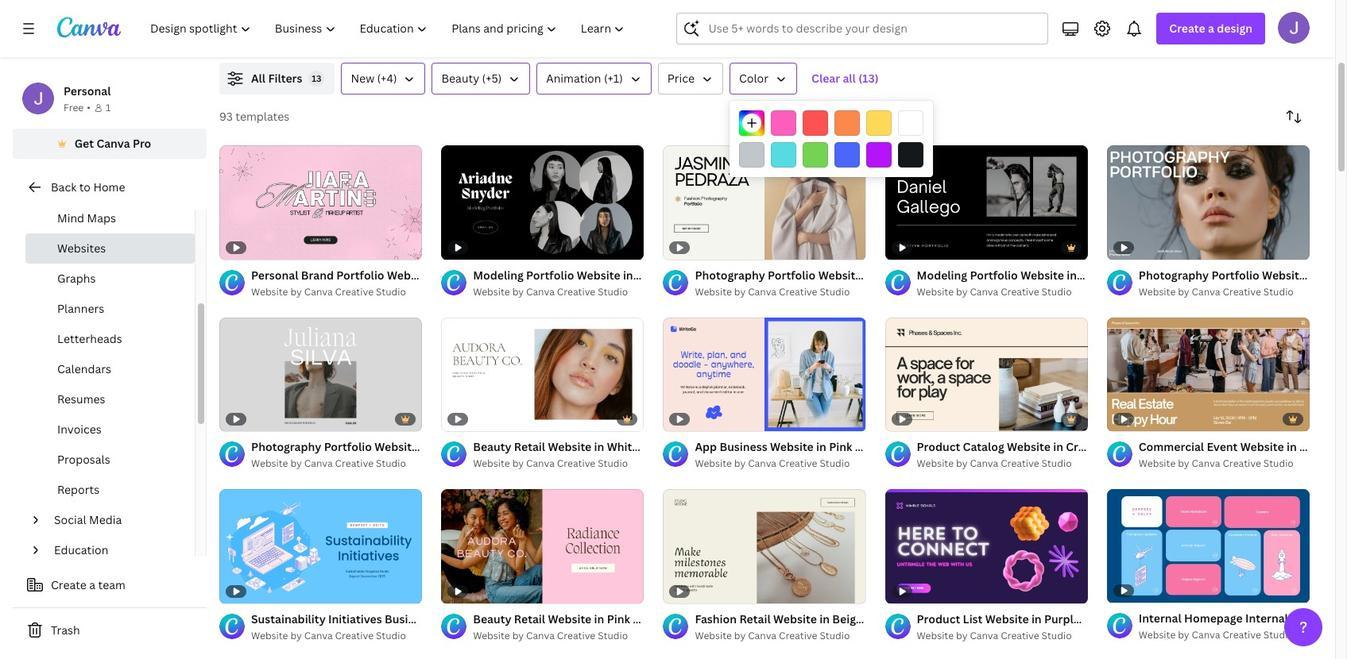 Task type: describe. For each thing, give the bounding box(es) containing it.
by inside beauty retail website in pink and cream colorful blocks style website by canva creative studio
[[513, 629, 524, 643]]

add a new color image
[[739, 111, 765, 136]]

calendars
[[57, 362, 111, 377]]

color button
[[730, 63, 797, 95]]

education
[[54, 543, 108, 558]]

invoices
[[57, 422, 102, 437]]

resumes
[[57, 392, 105, 407]]

all
[[251, 71, 266, 86]]

product list website in purple pink yellow tactile 3d style website by canva creative studio
[[917, 612, 1231, 643]]

creative inside product catalog website in cream black warm & modern style website by canva creative studio
[[1001, 457, 1040, 471]]

studio inside "beauty retail website in white and grey simple light style website by canva creative studio"
[[598, 457, 628, 471]]

social media link
[[48, 506, 185, 536]]

fashion
[[695, 612, 737, 627]]

team
[[98, 578, 126, 593]]

fashion retail website in beige and grey organic warm style link
[[695, 611, 1023, 629]]

style for fashion retail website in beige and grey organic warm style
[[995, 612, 1023, 627]]

#ffffff image
[[898, 111, 924, 136]]

&
[[1171, 440, 1178, 455]]

product for product catalog website in cream black warm & modern style
[[917, 440, 961, 455]]

in for white
[[594, 440, 605, 455]]

resumes link
[[25, 385, 195, 415]]

fashion retail website in beige and grey organic warm style website by canva creative studio
[[695, 612, 1023, 643]]

colorful
[[694, 612, 739, 627]]

clear
[[812, 71, 840, 86]]

canva inside "beauty retail website in white and grey simple light style website by canva creative studio"
[[526, 457, 555, 471]]

retail for beauty retail website in white and grey simple light style
[[514, 440, 545, 455]]

modern
[[1181, 440, 1223, 455]]

beauty retail website in white and grey simple light style website by canva creative studio
[[473, 440, 791, 471]]

trash
[[51, 623, 80, 638]]

invoices link
[[25, 415, 195, 445]]

all
[[843, 71, 856, 86]]

creative inside fashion retail website in beige and grey organic warm style website by canva creative studio
[[779, 629, 818, 643]]

beauty retail website in white and grey simple light style link
[[473, 439, 791, 456]]

pink inside beauty retail website in pink and cream colorful blocks style website by canva creative studio
[[607, 612, 630, 627]]

1
[[106, 101, 111, 114]]

creative inside beauty retail website in pink and cream colorful blocks style website by canva creative studio
[[557, 629, 596, 643]]

13 filter options selected element
[[309, 71, 325, 87]]

beauty (+5)
[[442, 71, 502, 86]]

and for beige
[[865, 612, 886, 627]]

trash link
[[13, 615, 207, 647]]

mind
[[57, 211, 84, 226]]

create a design
[[1170, 21, 1253, 36]]

free •
[[64, 101, 91, 114]]

get canva pro
[[74, 136, 151, 151]]

beauty retail website in pink and cream colorful blocks style link
[[473, 611, 807, 629]]

mind maps
[[57, 211, 116, 226]]

product catalog website in cream black warm & modern style link
[[917, 439, 1254, 456]]

price
[[668, 71, 695, 86]]

animation
[[546, 71, 601, 86]]

design
[[1217, 21, 1253, 36]]

home
[[93, 180, 125, 195]]

organic
[[917, 612, 959, 627]]

(+5)
[[482, 71, 502, 86]]

blocks
[[741, 612, 777, 627]]

retail for beauty retail website in pink and cream colorful blocks style
[[514, 612, 545, 627]]

beauty for beauty retail website in pink and cream colorful blocks style website by canva creative studio
[[473, 612, 512, 627]]

cream inside product catalog website in cream black warm & modern style website by canva creative studio
[[1066, 440, 1102, 455]]

to
[[79, 180, 91, 195]]

create a team
[[51, 578, 126, 593]]

(13)
[[859, 71, 879, 86]]

create a design button
[[1157, 13, 1266, 45]]

simple
[[693, 440, 730, 455]]

product for product list website in purple pink yellow tactile 3d style
[[917, 612, 961, 627]]

warm inside product catalog website in cream black warm & modern style website by canva creative studio
[[1137, 440, 1168, 455]]

style for product list website in purple pink yellow tactile 3d style
[[1203, 612, 1231, 627]]

#b612fb image
[[867, 142, 892, 168]]

#b612fb image
[[867, 142, 892, 168]]

studio inside product list website in purple pink yellow tactile 3d style website by canva creative studio
[[1042, 629, 1072, 643]]

Search search field
[[709, 14, 1039, 44]]

#fd5ebb image
[[771, 111, 797, 136]]

new (+4) button
[[341, 63, 426, 95]]

tactile
[[1147, 612, 1183, 627]]

planners link
[[25, 294, 195, 324]]

canva inside product list website in purple pink yellow tactile 3d style website by canva creative studio
[[970, 629, 999, 643]]

grey for organic
[[888, 612, 914, 627]]

3d
[[1185, 612, 1200, 627]]

websites
[[57, 241, 106, 256]]

by inside fashion retail website in beige and grey organic warm style website by canva creative studio
[[734, 629, 746, 643]]

social media
[[54, 513, 122, 528]]

canva inside beauty retail website in pink and cream colorful blocks style website by canva creative studio
[[526, 629, 555, 643]]

and for pink
[[633, 612, 654, 627]]

#ffffff image
[[898, 111, 924, 136]]

all filters
[[251, 71, 302, 86]]

get
[[74, 136, 94, 151]]

in for beige
[[820, 612, 830, 627]]

a for team
[[89, 578, 95, 593]]

in for purple
[[1032, 612, 1042, 627]]

beauty for beauty retail website in white and grey simple light style website by canva creative studio
[[473, 440, 512, 455]]

style for beauty retail website in white and grey simple light style
[[763, 440, 791, 455]]

templates
[[236, 109, 290, 124]]

clear all (13) button
[[804, 63, 887, 95]]

back
[[51, 180, 76, 195]]

pro
[[133, 136, 151, 151]]

social
[[54, 513, 86, 528]]

#fd5152 image
[[803, 111, 828, 136]]



Task type: vqa. For each thing, say whether or not it's contained in the screenshot.
a
yes



Task type: locate. For each thing, give the bounding box(es) containing it.
cream inside beauty retail website in pink and cream colorful blocks style website by canva creative studio
[[656, 612, 692, 627]]

0 vertical spatial product
[[917, 440, 961, 455]]

in inside fashion retail website in beige and grey organic warm style website by canva creative studio
[[820, 612, 830, 627]]

list
[[963, 612, 983, 627]]

by inside "beauty retail website in white and grey simple light style website by canva creative studio"
[[513, 457, 524, 471]]

website by canva creative studio link
[[251, 284, 422, 300], [473, 284, 644, 300], [695, 284, 866, 300], [917, 284, 1088, 300], [1139, 284, 1310, 300], [251, 456, 422, 472], [473, 456, 644, 472], [695, 456, 866, 472], [917, 456, 1088, 472], [1139, 456, 1310, 472], [1139, 628, 1310, 644], [251, 629, 422, 644], [473, 629, 644, 644], [695, 629, 866, 644], [917, 629, 1088, 644]]

#15181b image
[[898, 142, 924, 168], [898, 142, 924, 168]]

letterheads
[[57, 332, 122, 347]]

product left catalog
[[917, 440, 961, 455]]

new (+4)
[[351, 71, 397, 86]]

and inside "beauty retail website in white and grey simple light style website by canva creative studio"
[[641, 440, 662, 455]]

1 horizontal spatial pink
[[1083, 612, 1106, 627]]

product inside product catalog website in cream black warm & modern style website by canva creative studio
[[917, 440, 961, 455]]

13
[[312, 72, 322, 84]]

style right "blocks"
[[780, 612, 807, 627]]

and left fashion
[[633, 612, 654, 627]]

2 pink from the left
[[1083, 612, 1106, 627]]

beige
[[833, 612, 863, 627]]

0 horizontal spatial create
[[51, 578, 87, 593]]

in for cream
[[1054, 440, 1064, 455]]

grey left organic
[[888, 612, 914, 627]]

in inside beauty retail website in pink and cream colorful blocks style website by canva creative studio
[[594, 612, 605, 627]]

#74d353 image
[[803, 142, 828, 168], [803, 142, 828, 168]]

1 horizontal spatial grey
[[888, 612, 914, 627]]

jacob simon image
[[1278, 12, 1310, 44]]

create
[[1170, 21, 1206, 36], [51, 578, 87, 593]]

style inside "beauty retail website in white and grey simple light style website by canva creative studio"
[[763, 440, 791, 455]]

Sort by button
[[1278, 101, 1310, 133]]

2 vertical spatial beauty
[[473, 612, 512, 627]]

1 product from the top
[[917, 440, 961, 455]]

add a new color image
[[739, 111, 765, 136]]

#fd5ebb image
[[771, 111, 797, 136]]

and right white
[[641, 440, 662, 455]]

in inside product list website in purple pink yellow tactile 3d style website by canva creative studio
[[1032, 612, 1042, 627]]

0 horizontal spatial a
[[89, 578, 95, 593]]

1 vertical spatial product
[[917, 612, 961, 627]]

new
[[351, 71, 375, 86]]

cream
[[1066, 440, 1102, 455], [656, 612, 692, 627]]

None search field
[[677, 13, 1049, 45]]

retail inside beauty retail website in pink and cream colorful blocks style website by canva creative studio
[[514, 612, 545, 627]]

1 pink from the left
[[607, 612, 630, 627]]

calendars link
[[25, 355, 195, 385]]

maps
[[87, 211, 116, 226]]

0 horizontal spatial grey
[[664, 440, 690, 455]]

product catalog website in cream black warm & modern style website by canva creative studio
[[917, 440, 1254, 471]]

style inside fashion retail website in beige and grey organic warm style website by canva creative studio
[[995, 612, 1023, 627]]

grey
[[664, 440, 690, 455], [888, 612, 914, 627]]

beauty inside "beauty retail website in white and grey simple light style website by canva creative studio"
[[473, 440, 512, 455]]

1 horizontal spatial create
[[1170, 21, 1206, 36]]

grey inside fashion retail website in beige and grey organic warm style website by canva creative studio
[[888, 612, 914, 627]]

top level navigation element
[[140, 13, 639, 45]]

clear all (13)
[[812, 71, 879, 86]]

creative inside "beauty retail website in white and grey simple light style website by canva creative studio"
[[557, 457, 596, 471]]

color
[[739, 71, 769, 86]]

create for create a design
[[1170, 21, 1206, 36]]

creative inside product list website in purple pink yellow tactile 3d style website by canva creative studio
[[1001, 629, 1040, 643]]

grey left simple
[[664, 440, 690, 455]]

planners
[[57, 301, 104, 316]]

and inside beauty retail website in pink and cream colorful blocks style website by canva creative studio
[[633, 612, 654, 627]]

grey inside "beauty retail website in white and grey simple light style website by canva creative studio"
[[664, 440, 690, 455]]

animation (+1) button
[[537, 63, 652, 95]]

style for beauty retail website in pink and cream colorful blocks style
[[780, 612, 807, 627]]

by inside product list website in purple pink yellow tactile 3d style website by canva creative studio
[[956, 629, 968, 643]]

a inside create a design dropdown button
[[1208, 21, 1215, 36]]

free
[[64, 101, 84, 114]]

animation (+1)
[[546, 71, 623, 86]]

warm left &
[[1137, 440, 1168, 455]]

personal
[[64, 83, 111, 99]]

reports link
[[25, 475, 195, 506]]

studio inside beauty retail website in pink and cream colorful blocks style website by canva creative studio
[[598, 629, 628, 643]]

in inside "beauty retail website in white and grey simple light style website by canva creative studio"
[[594, 440, 605, 455]]

0 vertical spatial cream
[[1066, 440, 1102, 455]]

style right light on the bottom
[[763, 440, 791, 455]]

and inside fashion retail website in beige and grey organic warm style website by canva creative studio
[[865, 612, 886, 627]]

create inside create a design dropdown button
[[1170, 21, 1206, 36]]

style right modern
[[1226, 440, 1254, 455]]

a inside create a team button
[[89, 578, 95, 593]]

and right beige
[[865, 612, 886, 627]]

a
[[1208, 21, 1215, 36], [89, 578, 95, 593]]

style inside beauty retail website in pink and cream colorful blocks style website by canva creative studio
[[780, 612, 807, 627]]

0 horizontal spatial pink
[[607, 612, 630, 627]]

create down education
[[51, 578, 87, 593]]

purple
[[1045, 612, 1080, 627]]

creative
[[335, 285, 374, 299], [557, 285, 596, 299], [779, 285, 818, 299], [1001, 285, 1040, 299], [1223, 285, 1262, 299], [335, 457, 374, 471], [557, 457, 596, 471], [779, 457, 818, 471], [1001, 457, 1040, 471], [1223, 457, 1262, 471], [1223, 629, 1262, 643], [335, 629, 374, 643], [557, 629, 596, 643], [779, 629, 818, 643], [1001, 629, 1040, 643]]

style inside product catalog website in cream black warm & modern style website by canva creative studio
[[1226, 440, 1254, 455]]

#fd5152 image
[[803, 111, 828, 136]]

#fed958 image
[[867, 111, 892, 136], [867, 111, 892, 136]]

in inside product catalog website in cream black warm & modern style website by canva creative studio
[[1054, 440, 1064, 455]]

back to home link
[[13, 172, 207, 204]]

reports
[[57, 483, 100, 498]]

#4a66fb image
[[835, 142, 860, 168]]

product list website in purple pink yellow tactile 3d style link
[[917, 611, 1231, 629]]

canva
[[96, 136, 130, 151], [304, 285, 333, 299], [526, 285, 555, 299], [748, 285, 777, 299], [970, 285, 999, 299], [1192, 285, 1221, 299], [304, 457, 333, 471], [526, 457, 555, 471], [748, 457, 777, 471], [970, 457, 999, 471], [1192, 457, 1221, 471], [1192, 629, 1221, 643], [304, 629, 333, 643], [526, 629, 555, 643], [748, 629, 777, 643], [970, 629, 999, 643]]

create for create a team
[[51, 578, 87, 593]]

beauty for beauty (+5)
[[442, 71, 480, 86]]

retail
[[514, 440, 545, 455], [514, 612, 545, 627], [740, 612, 771, 627]]

•
[[87, 101, 91, 114]]

style right 3d
[[1203, 612, 1231, 627]]

retail for fashion retail website in beige and grey organic warm style
[[740, 612, 771, 627]]

beauty retail website in pink and cream colorful blocks style website by canva creative studio
[[473, 612, 807, 643]]

1 horizontal spatial a
[[1208, 21, 1215, 36]]

mind maps link
[[25, 204, 195, 234]]

0 horizontal spatial cream
[[656, 612, 692, 627]]

graphs link
[[25, 264, 195, 294]]

style right list
[[995, 612, 1023, 627]]

0 vertical spatial beauty
[[442, 71, 480, 86]]

product inside product list website in purple pink yellow tactile 3d style website by canva creative studio
[[917, 612, 961, 627]]

back to home
[[51, 180, 125, 195]]

a left team
[[89, 578, 95, 593]]

warm right organic
[[961, 612, 993, 627]]

beauty (+5) button
[[432, 63, 530, 95]]

style
[[763, 440, 791, 455], [1226, 440, 1254, 455], [780, 612, 807, 627], [995, 612, 1023, 627], [1203, 612, 1231, 627]]

#4a66fb image
[[835, 142, 860, 168]]

studio inside product catalog website in cream black warm & modern style website by canva creative studio
[[1042, 457, 1072, 471]]

get canva pro button
[[13, 129, 207, 159]]

1 vertical spatial beauty
[[473, 440, 512, 455]]

(+1)
[[604, 71, 623, 86]]

1 horizontal spatial warm
[[1137, 440, 1168, 455]]

price button
[[658, 63, 724, 95]]

create inside create a team button
[[51, 578, 87, 593]]

black
[[1104, 440, 1134, 455]]

by inside product catalog website in cream black warm & modern style website by canva creative studio
[[956, 457, 968, 471]]

yellow
[[1109, 612, 1144, 627]]

1 horizontal spatial cream
[[1066, 440, 1102, 455]]

studio inside fashion retail website in beige and grey organic warm style website by canva creative studio
[[820, 629, 850, 643]]

canva inside fashion retail website in beige and grey organic warm style website by canva creative studio
[[748, 629, 777, 643]]

pink
[[607, 612, 630, 627], [1083, 612, 1106, 627]]

beauty inside button
[[442, 71, 480, 86]]

#55dbe0 image
[[771, 142, 797, 168], [771, 142, 797, 168]]

canva inside product catalog website in cream black warm & modern style website by canva creative studio
[[970, 457, 999, 471]]

0 vertical spatial grey
[[664, 440, 690, 455]]

a for design
[[1208, 21, 1215, 36]]

letterheads link
[[25, 324, 195, 355]]

retail inside "beauty retail website in white and grey simple light style website by canva creative studio"
[[514, 440, 545, 455]]

1 vertical spatial cream
[[656, 612, 692, 627]]

1 vertical spatial create
[[51, 578, 87, 593]]

warm inside fashion retail website in beige and grey organic warm style website by canva creative studio
[[961, 612, 993, 627]]

canva inside button
[[96, 136, 130, 151]]

1 vertical spatial a
[[89, 578, 95, 593]]

by
[[291, 285, 302, 299], [513, 285, 524, 299], [734, 285, 746, 299], [956, 285, 968, 299], [1178, 285, 1190, 299], [291, 457, 302, 471], [513, 457, 524, 471], [734, 457, 746, 471], [956, 457, 968, 471], [1178, 457, 1190, 471], [1178, 629, 1190, 643], [291, 629, 302, 643], [513, 629, 524, 643], [734, 629, 746, 643], [956, 629, 968, 643]]

(+4)
[[377, 71, 397, 86]]

beauty inside beauty retail website in pink and cream colorful blocks style website by canva creative studio
[[473, 612, 512, 627]]

graphs
[[57, 271, 96, 286]]

white
[[607, 440, 639, 455]]

cream left black
[[1066, 440, 1102, 455]]

93
[[219, 109, 233, 124]]

and
[[641, 440, 662, 455], [633, 612, 654, 627], [865, 612, 886, 627]]

product left list
[[917, 612, 961, 627]]

filters
[[268, 71, 302, 86]]

studio
[[376, 285, 406, 299], [598, 285, 628, 299], [820, 285, 850, 299], [1042, 285, 1072, 299], [1264, 285, 1294, 299], [376, 457, 406, 471], [598, 457, 628, 471], [820, 457, 850, 471], [1042, 457, 1072, 471], [1264, 457, 1294, 471], [1264, 629, 1294, 643], [376, 629, 406, 643], [598, 629, 628, 643], [820, 629, 850, 643], [1042, 629, 1072, 643]]

0 vertical spatial warm
[[1137, 440, 1168, 455]]

retail inside fashion retail website in beige and grey organic warm style website by canva creative studio
[[740, 612, 771, 627]]

0 horizontal spatial warm
[[961, 612, 993, 627]]

#fe884c image
[[835, 111, 860, 136]]

light
[[733, 440, 760, 455]]

and for white
[[641, 440, 662, 455]]

a left design on the right
[[1208, 21, 1215, 36]]

1 vertical spatial grey
[[888, 612, 914, 627]]

style for product catalog website in cream black warm & modern style
[[1226, 440, 1254, 455]]

website by canva creative studio
[[251, 285, 406, 299], [473, 285, 628, 299], [695, 285, 850, 299], [917, 285, 1072, 299], [1139, 285, 1294, 299], [251, 457, 406, 471], [695, 457, 850, 471], [1139, 457, 1294, 471], [1139, 629, 1294, 643], [251, 629, 406, 643]]

education link
[[48, 536, 185, 566]]

website templates image
[[971, 0, 1310, 44], [971, 0, 1310, 44]]

proposals
[[57, 452, 110, 467]]

catalog
[[963, 440, 1005, 455]]

proposals link
[[25, 445, 195, 475]]

media
[[89, 513, 122, 528]]

#fe884c image
[[835, 111, 860, 136]]

cream left fashion
[[656, 612, 692, 627]]

93 templates
[[219, 109, 290, 124]]

grey for simple
[[664, 440, 690, 455]]

1 vertical spatial warm
[[961, 612, 993, 627]]

pink inside product list website in purple pink yellow tactile 3d style website by canva creative studio
[[1083, 612, 1106, 627]]

2 product from the top
[[917, 612, 961, 627]]

create left design on the right
[[1170, 21, 1206, 36]]

#c1c6cb image
[[739, 142, 765, 168], [739, 142, 765, 168]]

in for pink
[[594, 612, 605, 627]]

0 vertical spatial a
[[1208, 21, 1215, 36]]

create a team button
[[13, 570, 207, 602]]

0 vertical spatial create
[[1170, 21, 1206, 36]]

style inside product list website in purple pink yellow tactile 3d style website by canva creative studio
[[1203, 612, 1231, 627]]



